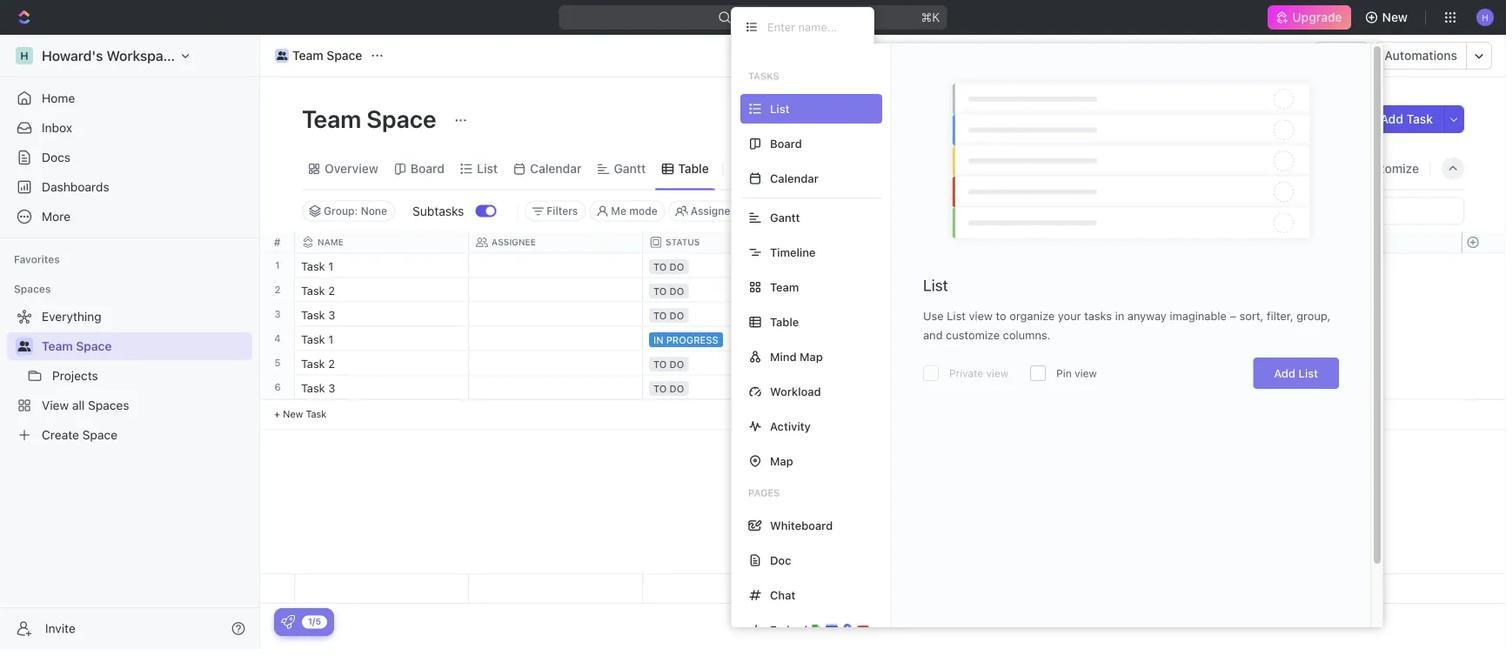 Task type: describe. For each thing, give the bounding box(es) containing it.
progress
[[666, 334, 719, 346]]

2 for task
[[328, 357, 335, 370]]

sidebar navigation
[[0, 35, 260, 649]]

5 to do cell from the top
[[643, 376, 817, 399]]

home link
[[7, 84, 252, 112]]

group,
[[1297, 309, 1331, 322]]

upgrade link
[[1268, 5, 1351, 30]]

user group image
[[277, 51, 287, 60]]

your
[[1058, 309, 1081, 322]]

assignees
[[691, 205, 742, 217]]

1 horizontal spatial gantt
[[770, 211, 800, 224]]

press space to select this row. row containing 5
[[260, 351, 295, 376]]

dashboards link
[[7, 173, 252, 201]]

automations
[[1385, 48, 1458, 63]]

imaginable
[[1170, 309, 1227, 322]]

columns.
[[1003, 329, 1051, 342]]

do for 1st to do cell
[[670, 261, 684, 272]]

automations button
[[1376, 43, 1467, 69]]

team space tree
[[7, 303, 252, 449]]

1 vertical spatial team space
[[302, 104, 442, 133]]

chat
[[770, 589, 796, 602]]

0 vertical spatial board
[[770, 137, 802, 150]]

search...
[[739, 10, 789, 24]]

0 vertical spatial team space
[[292, 48, 362, 63]]

task inside add task button
[[1407, 112, 1434, 126]]

overview link
[[321, 157, 378, 181]]

in inside cell
[[654, 334, 664, 346]]

4
[[274, 333, 281, 344]]

1 vertical spatial space
[[367, 104, 436, 133]]

team space inside tree
[[42, 339, 112, 353]]

private
[[950, 367, 984, 379]]

search
[[1231, 161, 1271, 176]]

sort,
[[1240, 309, 1264, 322]]

0 horizontal spatial map
[[770, 455, 794, 468]]

team inside tree
[[42, 339, 73, 353]]

upgrade
[[1293, 10, 1343, 24]]

1 inside "1 2 3 4 5 6"
[[275, 260, 280, 271]]

mind map
[[770, 350, 823, 363]]

board link
[[407, 157, 445, 181]]

Enter name... field
[[766, 20, 860, 34]]

2 to do cell from the top
[[643, 278, 817, 302]]

do for 4th to do cell from the bottom of the page
[[670, 285, 684, 297]]

set priority element for third to do cell from the bottom of the page
[[989, 303, 1015, 329]]

3 for 5th to do cell from the top of the page
[[328, 381, 335, 394]]

and
[[923, 329, 943, 342]]

onboarding checklist button image
[[281, 615, 295, 629]]

set priority image
[[989, 352, 1015, 378]]

1/5
[[308, 617, 321, 627]]

subtasks button
[[406, 197, 476, 225]]

tasks
[[1085, 309, 1112, 322]]

new task
[[283, 409, 327, 420]]

home
[[42, 91, 75, 105]]

hide inside dropdown button
[[1301, 161, 1327, 176]]

show closed
[[775, 205, 839, 217]]

use list view to organize your tasks in anyway imaginable – sort, filter, group, and customize columns.
[[923, 309, 1331, 342]]

⌘k
[[921, 10, 940, 24]]

to for 1st to do cell
[[654, 261, 667, 272]]

show
[[775, 205, 803, 217]]

3 to do cell from the top
[[643, 302, 817, 326]]

view for pin
[[1075, 367, 1097, 379]]

timeline
[[770, 246, 816, 259]]

gantt inside gantt link
[[614, 161, 646, 176]]

pages
[[749, 487, 780, 499]]

#
[[274, 236, 281, 248]]

gantt link
[[611, 157, 646, 181]]

private view
[[950, 367, 1009, 379]]

2 task 3 from the top
[[301, 381, 335, 394]]

list inside 'use list view to organize your tasks in anyway imaginable – sort, filter, group, and customize columns.'
[[947, 309, 966, 322]]

4 to do cell from the top
[[643, 351, 817, 375]]

set priority element for 5th to do cell from the top of the page
[[989, 376, 1015, 403]]

subtasks
[[413, 204, 464, 218]]

docs
[[42, 150, 71, 165]]

to inside 'use list view to organize your tasks in anyway imaginable – sort, filter, group, and customize columns.'
[[996, 309, 1007, 322]]

1 for task 1
[[328, 332, 334, 346]]

Search tasks... text field
[[1290, 198, 1464, 224]]

inbox link
[[7, 114, 252, 142]]

0 horizontal spatial table
[[678, 161, 709, 176]]

add for add task
[[1381, 112, 1404, 126]]

press space to select this row. row containing ‎task 1
[[295, 254, 1165, 278]]

press space to select this row. row containing ‎task 2
[[295, 278, 1165, 302]]

organize
[[1010, 309, 1055, 322]]

do for 5th to do cell from the top of the page
[[670, 383, 684, 394]]

1 for ‎task 1
[[328, 259, 334, 272]]

press space to select this row. row containing 1
[[260, 254, 295, 278]]

task for 5th to do cell from the top of the page
[[301, 381, 325, 394]]



Task type: locate. For each thing, give the bounding box(es) containing it.
hide button
[[862, 201, 899, 222]]

list link
[[473, 157, 498, 181]]

0 horizontal spatial calendar
[[530, 161, 582, 176]]

0 horizontal spatial gantt
[[614, 161, 646, 176]]

task 3 down task 2
[[301, 381, 335, 394]]

1 horizontal spatial hide
[[1301, 161, 1327, 176]]

1 to do from the top
[[654, 261, 684, 272]]

add inside button
[[1381, 112, 1404, 126]]

team space link
[[271, 45, 367, 66], [42, 332, 249, 360]]

0 vertical spatial ‎task
[[301, 259, 325, 272]]

2
[[328, 284, 335, 297], [275, 284, 281, 295], [328, 357, 335, 370]]

calendar right list link
[[530, 161, 582, 176]]

pin view
[[1057, 367, 1097, 379]]

row group containing ‎task 1
[[295, 254, 1165, 430]]

view inside 'use list view to organize your tasks in anyway imaginable – sort, filter, group, and customize columns.'
[[969, 309, 993, 322]]

new down task 2
[[283, 409, 303, 420]]

3 down task 2
[[328, 381, 335, 394]]

2 set priority element from the top
[[989, 328, 1015, 354]]

do for fourth to do cell from the top of the page
[[670, 359, 684, 370]]

pin
[[1057, 367, 1072, 379]]

3 inside "1 2 3 4 5 6"
[[275, 309, 281, 320]]

6
[[274, 382, 281, 393]]

invite
[[45, 621, 76, 636]]

2 do from the top
[[670, 285, 684, 297]]

1 horizontal spatial map
[[800, 350, 823, 363]]

0 horizontal spatial board
[[411, 161, 445, 176]]

team up 'overview' link
[[302, 104, 361, 133]]

table up the mind
[[770, 316, 799, 329]]

space right user group image
[[76, 339, 112, 353]]

press space to select this row. row containing task 1
[[295, 327, 1165, 354]]

in progress cell
[[643, 327, 817, 350]]

grid
[[260, 232, 1507, 604]]

set priority image right private
[[989, 376, 1015, 403]]

1 task 3 from the top
[[301, 308, 335, 321]]

list
[[477, 161, 498, 176], [923, 276, 948, 295], [947, 309, 966, 322], [1299, 367, 1319, 380]]

team
[[292, 48, 323, 63], [302, 104, 361, 133], [770, 281, 799, 294], [42, 339, 73, 353]]

1 horizontal spatial table
[[770, 316, 799, 329]]

show closed button
[[754, 201, 847, 222]]

0 vertical spatial gantt
[[614, 161, 646, 176]]

search button
[[1208, 157, 1276, 181]]

1 up task 2
[[328, 332, 334, 346]]

space up board link
[[367, 104, 436, 133]]

4 to do from the top
[[654, 359, 684, 370]]

add task button
[[1370, 105, 1444, 133]]

in right tasks
[[1115, 309, 1125, 322]]

2 horizontal spatial space
[[367, 104, 436, 133]]

add task
[[1381, 112, 1434, 126]]

1 ‎task from the top
[[301, 259, 325, 272]]

press space to select this row. row containing 3
[[260, 302, 295, 327]]

view right private
[[987, 367, 1009, 379]]

add for add list
[[1274, 367, 1296, 380]]

0 vertical spatial hide
[[1301, 161, 1327, 176]]

1 do from the top
[[670, 261, 684, 272]]

hide button
[[1280, 157, 1332, 181]]

use
[[923, 309, 944, 322]]

tasks
[[749, 71, 780, 82]]

1 horizontal spatial new
[[1383, 10, 1408, 24]]

3 down ‎task 2 at the left
[[328, 308, 335, 321]]

add up customize
[[1381, 112, 1404, 126]]

2 for ‎task
[[328, 284, 335, 297]]

set priority element for fourth to do cell from the top of the page
[[989, 352, 1015, 378]]

embed
[[770, 624, 808, 637]]

team space right user group icon
[[292, 48, 362, 63]]

0 vertical spatial table
[[678, 161, 709, 176]]

in left progress
[[654, 334, 664, 346]]

1 horizontal spatial team space link
[[271, 45, 367, 66]]

1 up ‎task 2 at the left
[[328, 259, 334, 272]]

2 vertical spatial space
[[76, 339, 112, 353]]

hide right closed on the right top of page
[[869, 205, 892, 217]]

view for private
[[987, 367, 1009, 379]]

‎task up ‎task 2 at the left
[[301, 259, 325, 272]]

0 horizontal spatial space
[[76, 339, 112, 353]]

user group image
[[18, 341, 31, 352]]

table up assignees button at the top left of page
[[678, 161, 709, 176]]

in progress
[[654, 334, 719, 346]]

doc
[[770, 554, 792, 567]]

view up customize
[[969, 309, 993, 322]]

do
[[670, 261, 684, 272], [670, 285, 684, 297], [670, 310, 684, 321], [670, 359, 684, 370], [670, 383, 684, 394]]

‎task for ‎task 2
[[301, 284, 325, 297]]

1 vertical spatial in
[[654, 334, 664, 346]]

0 vertical spatial team space link
[[271, 45, 367, 66]]

workload
[[770, 385, 821, 398]]

task 1
[[301, 332, 334, 346]]

1 vertical spatial gantt
[[770, 211, 800, 224]]

1 set priority image from the top
[[989, 303, 1015, 329]]

task for third to do cell from the bottom of the page
[[301, 308, 325, 321]]

list right use
[[947, 309, 966, 322]]

1 vertical spatial table
[[770, 316, 799, 329]]

new
[[1383, 10, 1408, 24], [283, 409, 303, 420]]

1 to do cell from the top
[[643, 254, 817, 277]]

4 set priority element from the top
[[989, 376, 1015, 403]]

task for 'in progress' cell
[[301, 332, 325, 346]]

team space
[[292, 48, 362, 63], [302, 104, 442, 133], [42, 339, 112, 353]]

onboarding checklist button element
[[281, 615, 295, 629]]

2 for 1
[[275, 284, 281, 295]]

to do cell
[[643, 254, 817, 277], [643, 278, 817, 302], [643, 302, 817, 326], [643, 351, 817, 375], [643, 376, 817, 399]]

activity
[[770, 420, 811, 433]]

1 horizontal spatial add
[[1381, 112, 1404, 126]]

favorites button
[[7, 249, 67, 270]]

cell
[[469, 254, 643, 277], [817, 254, 991, 277], [991, 254, 1165, 277], [469, 278, 643, 302], [817, 278, 991, 302], [991, 278, 1165, 302], [469, 302, 643, 326], [817, 302, 991, 326], [469, 327, 643, 350], [817, 327, 991, 350], [469, 351, 643, 375], [817, 351, 991, 375], [469, 376, 643, 399], [817, 376, 991, 399], [991, 574, 1165, 603]]

0 horizontal spatial add
[[1274, 367, 1296, 380]]

task for fourth to do cell from the top of the page
[[301, 357, 325, 370]]

team space right user group image
[[42, 339, 112, 353]]

team down timeline
[[770, 281, 799, 294]]

list right board link
[[477, 161, 498, 176]]

set priority element
[[989, 303, 1015, 329], [989, 328, 1015, 354], [989, 352, 1015, 378], [989, 376, 1015, 403]]

map down activity
[[770, 455, 794, 468]]

whiteboard
[[770, 519, 833, 532]]

team right user group image
[[42, 339, 73, 353]]

list up use
[[923, 276, 948, 295]]

calendar link
[[527, 157, 582, 181]]

2 set priority image from the top
[[989, 328, 1015, 354]]

set priority image up set priority icon
[[989, 303, 1015, 329]]

1 vertical spatial ‎task
[[301, 284, 325, 297]]

customize
[[946, 329, 1000, 342]]

press space to select this row. row containing 2
[[260, 278, 295, 302]]

set priority element for 'in progress' cell
[[989, 328, 1015, 354]]

press space to select this row. row containing 6
[[260, 376, 295, 400]]

3 for third to do cell from the bottom of the page
[[328, 308, 335, 321]]

spaces
[[14, 283, 51, 295]]

1 set priority element from the top
[[989, 303, 1015, 329]]

filter,
[[1267, 309, 1294, 322]]

customize
[[1359, 161, 1420, 176]]

to do
[[654, 261, 684, 272], [654, 285, 684, 297], [654, 310, 684, 321], [654, 359, 684, 370], [654, 383, 684, 394]]

new for new task
[[283, 409, 303, 420]]

1 down #
[[275, 260, 280, 271]]

press space to select this row. row
[[260, 254, 295, 278], [295, 254, 1165, 278], [260, 278, 295, 302], [295, 278, 1165, 302], [260, 302, 295, 327], [295, 302, 1165, 329], [260, 327, 295, 351], [295, 327, 1165, 354], [260, 351, 295, 376], [295, 351, 1165, 378], [260, 376, 295, 400], [295, 376, 1165, 403], [295, 574, 1165, 604]]

dashboards
[[42, 180, 109, 194]]

3 set priority element from the top
[[989, 352, 1015, 378]]

add down "filter,"
[[1274, 367, 1296, 380]]

0 vertical spatial map
[[800, 350, 823, 363]]

assignees button
[[669, 201, 750, 222]]

team space up overview
[[302, 104, 442, 133]]

4 do from the top
[[670, 359, 684, 370]]

hide inside button
[[869, 205, 892, 217]]

1 2 3 4 5 6
[[274, 260, 281, 393]]

2 down the ‎task 1
[[328, 284, 335, 297]]

view
[[969, 309, 993, 322], [987, 367, 1009, 379], [1075, 367, 1097, 379]]

customize button
[[1336, 157, 1425, 181]]

5 to do from the top
[[654, 383, 684, 394]]

hide right search
[[1301, 161, 1327, 176]]

row group containing 1 2 3 4 5 6
[[260, 254, 295, 430]]

gantt left the table link
[[614, 161, 646, 176]]

space inside tree
[[76, 339, 112, 353]]

1 horizontal spatial calendar
[[770, 172, 819, 185]]

1 vertical spatial map
[[770, 455, 794, 468]]

task
[[1407, 112, 1434, 126], [301, 308, 325, 321], [301, 332, 325, 346], [301, 357, 325, 370], [301, 381, 325, 394], [306, 409, 327, 420]]

new up automations
[[1383, 10, 1408, 24]]

3
[[328, 308, 335, 321], [275, 309, 281, 320], [328, 381, 335, 394]]

task 3 down ‎task 2 at the left
[[301, 308, 335, 321]]

team right user group icon
[[292, 48, 323, 63]]

new inside button
[[1383, 10, 1408, 24]]

‎task 2
[[301, 284, 335, 297]]

2 down task 1
[[328, 357, 335, 370]]

to for fourth to do cell from the top of the page
[[654, 359, 667, 370]]

3 up 4
[[275, 309, 281, 320]]

5
[[275, 357, 281, 369]]

3 set priority image from the top
[[989, 376, 1015, 403]]

grid containing ‎task 1
[[260, 232, 1507, 604]]

new button
[[1358, 3, 1419, 31]]

overview
[[325, 161, 378, 176]]

mind
[[770, 350, 797, 363]]

1 horizontal spatial in
[[1115, 309, 1125, 322]]

map right the mind
[[800, 350, 823, 363]]

3 to do from the top
[[654, 310, 684, 321]]

2 left ‎task 2 at the left
[[275, 284, 281, 295]]

set priority image
[[989, 303, 1015, 329], [989, 328, 1015, 354], [989, 376, 1015, 403]]

‎task down the ‎task 1
[[301, 284, 325, 297]]

table link
[[675, 157, 709, 181]]

closed
[[806, 205, 839, 217]]

task 3
[[301, 308, 335, 321], [301, 381, 335, 394]]

table
[[678, 161, 709, 176], [770, 316, 799, 329]]

space right user group icon
[[327, 48, 362, 63]]

in
[[1115, 309, 1125, 322], [654, 334, 664, 346]]

press space to select this row. row containing task 2
[[295, 351, 1165, 378]]

0 horizontal spatial in
[[654, 334, 664, 346]]

view button
[[731, 148, 788, 189]]

press space to select this row. row containing 4
[[260, 327, 295, 351]]

to for 5th to do cell from the top of the page
[[654, 383, 667, 394]]

0 horizontal spatial new
[[283, 409, 303, 420]]

map
[[800, 350, 823, 363], [770, 455, 794, 468]]

–
[[1230, 309, 1237, 322]]

1 vertical spatial new
[[283, 409, 303, 420]]

2 ‎task from the top
[[301, 284, 325, 297]]

space
[[327, 48, 362, 63], [367, 104, 436, 133], [76, 339, 112, 353]]

‎task 1
[[301, 259, 334, 272]]

3 do from the top
[[670, 310, 684, 321]]

set priority image down organize
[[989, 328, 1015, 354]]

calendar
[[530, 161, 582, 176], [770, 172, 819, 185]]

board up view
[[770, 137, 802, 150]]

0 vertical spatial new
[[1383, 10, 1408, 24]]

task 2
[[301, 357, 335, 370]]

row group
[[260, 254, 295, 430], [295, 254, 1165, 430], [1462, 254, 1506, 430], [1462, 574, 1506, 603]]

anyway
[[1128, 309, 1167, 322]]

5 do from the top
[[670, 383, 684, 394]]

‎task for ‎task 1
[[301, 259, 325, 272]]

1 vertical spatial add
[[1274, 367, 1296, 380]]

0 vertical spatial in
[[1115, 309, 1125, 322]]

to for 4th to do cell from the bottom of the page
[[654, 285, 667, 297]]

board up subtasks
[[411, 161, 445, 176]]

0 vertical spatial space
[[327, 48, 362, 63]]

view right pin
[[1075, 367, 1097, 379]]

2 inside "1 2 3 4 5 6"
[[275, 284, 281, 295]]

‎task
[[301, 259, 325, 272], [301, 284, 325, 297]]

add list
[[1274, 367, 1319, 380]]

list down the group,
[[1299, 367, 1319, 380]]

favorites
[[14, 253, 60, 265]]

do for third to do cell from the bottom of the page
[[670, 310, 684, 321]]

0 horizontal spatial hide
[[869, 205, 892, 217]]

0 vertical spatial add
[[1381, 112, 1404, 126]]

2 to do from the top
[[654, 285, 684, 297]]

1 horizontal spatial space
[[327, 48, 362, 63]]

view button
[[731, 157, 788, 181]]

hide
[[1301, 161, 1327, 176], [869, 205, 892, 217]]

1 horizontal spatial board
[[770, 137, 802, 150]]

row
[[295, 232, 1165, 253]]

to
[[654, 261, 667, 272], [654, 285, 667, 297], [996, 309, 1007, 322], [654, 310, 667, 321], [654, 359, 667, 370], [654, 383, 667, 394]]

to for third to do cell from the bottom of the page
[[654, 310, 667, 321]]

0 vertical spatial task 3
[[301, 308, 335, 321]]

1 vertical spatial hide
[[869, 205, 892, 217]]

1 vertical spatial team space link
[[42, 332, 249, 360]]

view
[[754, 161, 781, 176]]

gantt up timeline
[[770, 211, 800, 224]]

0 horizontal spatial team space link
[[42, 332, 249, 360]]

set priority image for 'in progress' cell
[[989, 328, 1015, 354]]

inbox
[[42, 121, 72, 135]]

set priority image for 5th to do cell from the top of the page
[[989, 376, 1015, 403]]

in inside 'use list view to organize your tasks in anyway imaginable – sort, filter, group, and customize columns.'
[[1115, 309, 1125, 322]]

team space link inside team space tree
[[42, 332, 249, 360]]

new for new
[[1383, 10, 1408, 24]]

2 vertical spatial team space
[[42, 339, 112, 353]]

add
[[1381, 112, 1404, 126], [1274, 367, 1296, 380]]

calendar up show
[[770, 172, 819, 185]]

set priority image for third to do cell from the bottom of the page
[[989, 303, 1015, 329]]

1 vertical spatial board
[[411, 161, 445, 176]]

1 vertical spatial task 3
[[301, 381, 335, 394]]

docs link
[[7, 144, 252, 171]]



Task type: vqa. For each thing, say whether or not it's contained in the screenshot.
the rightmost "Team Space"
no



